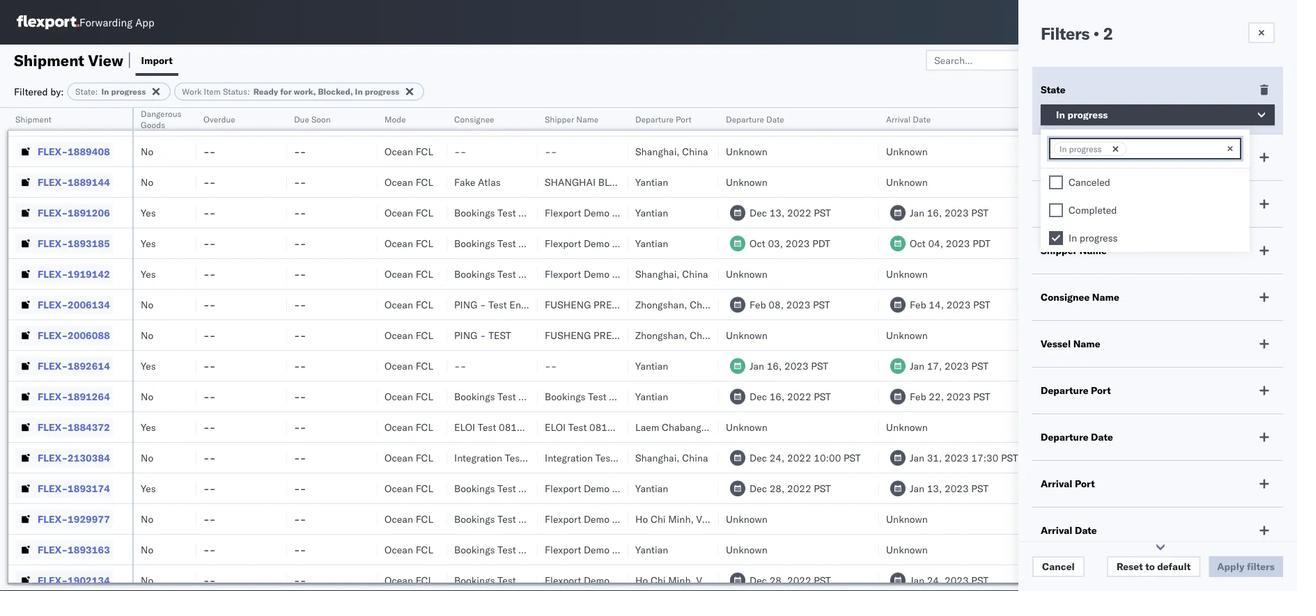 Task type: describe. For each thing, give the bounding box(es) containing it.
resize handle column header for mode
[[431, 108, 447, 592]]

test for flex-1891264
[[498, 391, 516, 403]]

flex-1889408
[[38, 145, 110, 158]]

ocean for 1893185
[[385, 237, 413, 250]]

long beach, california for yantian
[[1047, 237, 1147, 250]]

ho for rotterdam, netherlands
[[636, 513, 648, 526]]

19,
[[1155, 452, 1170, 464]]

fake
[[454, 176, 476, 188]]

oct 03, 2023 pdt
[[750, 237, 831, 250]]

no for flex-1889408
[[141, 145, 153, 158]]

1 : from the left
[[95, 86, 98, 97]]

canceled
[[1069, 176, 1111, 189]]

test for flex-1919142
[[498, 268, 516, 280]]

dec 04, 2023 pst
[[1138, 360, 1219, 372]]

for
[[280, 86, 292, 97]]

to
[[1146, 561, 1155, 573]]

2 eloi test 081801 from the left
[[545, 421, 626, 434]]

1902134
[[68, 575, 110, 587]]

date inside quoted delivery date
[[1138, 120, 1155, 130]]

entity
[[510, 299, 536, 311]]

(vietnam) for los angeles, ca
[[649, 575, 698, 587]]

departure port inside button
[[636, 114, 692, 124]]

co., for test
[[648, 299, 668, 311]]

name down the "canceled"
[[1072, 198, 1099, 210]]

bookings test consignee for flex-1893174
[[454, 483, 566, 495]]

0 horizontal spatial jan 13, 2023 pst
[[910, 483, 989, 495]]

final
[[1047, 114, 1066, 124]]

0 vertical spatial jan 16, 2023 pst
[[910, 207, 989, 219]]

los angeles, ca for 1889408
[[1047, 145, 1119, 158]]

test for flex-1893185
[[498, 237, 516, 250]]

angeles, for flex-2006134
[[1065, 299, 1103, 311]]

consignee for flex-1891264
[[519, 391, 566, 403]]

quoted delivery date button
[[1131, 105, 1228, 130]]

dangerous goods
[[141, 108, 182, 130]]

numbers
[[1249, 120, 1284, 130]]

import button
[[136, 45, 178, 76]]

08,
[[769, 299, 784, 311]]

bookings for flex-1893163
[[454, 544, 495, 556]]

ho chi minh, vietnam for rotterdam, netherlands
[[636, 513, 733, 526]]

1889144
[[68, 176, 110, 188]]

(vietnam) for rotterdam, netherlands
[[649, 513, 698, 526]]

name inside button
[[577, 114, 599, 124]]

1 eloi test 081801 from the left
[[454, 421, 535, 434]]

forwarding app
[[79, 16, 154, 29]]

flex-1891206
[[38, 207, 110, 219]]

view
[[88, 51, 123, 70]]

7 yantian from the top
[[636, 544, 669, 556]]

mode inside button
[[385, 114, 406, 124]]

1891206
[[68, 207, 110, 219]]

1 vertical spatial departure port
[[1041, 385, 1112, 397]]

los for flex-1891264
[[1047, 391, 1063, 403]]

ocean fcl for flex-1893163
[[385, 544, 434, 556]]

flex-1893174
[[38, 483, 110, 495]]

reset to default button
[[1107, 557, 1201, 578]]

feb 14, 2023 pst
[[910, 299, 991, 311]]

bookings for flex-1929977
[[454, 513, 495, 526]]

bookings for flex-1891264
[[454, 391, 495, 403]]

Search Shipments (/) text field
[[1031, 12, 1165, 33]]

nov
[[1138, 237, 1155, 250]]

ocean fcl for flex-1914994
[[385, 115, 434, 127]]

1 vertical spatial arrival
[[1041, 478, 1073, 490]]

reset to default
[[1117, 561, 1191, 573]]

flex-2006088 button
[[15, 326, 113, 345]]

flex-2006134
[[38, 299, 110, 311]]

progress inside "list box"
[[1080, 232, 1118, 244]]

dangerous
[[141, 108, 182, 119]]

fcl for flex-1889408
[[416, 145, 434, 158]]

co. for unknown
[[649, 544, 663, 556]]

los angeles, ca for 1914994
[[1047, 115, 1119, 127]]

blocked,
[[318, 86, 353, 97]]

laem
[[636, 421, 660, 434]]

departure date button
[[719, 111, 866, 125]]

ocean fcl for flex-1891264
[[385, 391, 434, 403]]

flexport. image
[[17, 15, 79, 29]]

17:30
[[972, 452, 999, 464]]

co. for jan 30, 2023 pst
[[649, 115, 663, 127]]

ocean for 1889408
[[385, 145, 413, 158]]

fcl for flex-1884372
[[416, 421, 434, 434]]

pdt for oct 03, 2023 pdt
[[813, 237, 831, 250]]

precision for ping - test
[[594, 329, 645, 342]]

yes for flex-1893185
[[141, 237, 156, 250]]

pdt for oct 04, 2023 pdt
[[973, 237, 991, 250]]

file
[[1157, 54, 1174, 66]]

ocean fcl for flex-1891206
[[385, 207, 434, 219]]

2 flexport demo shipper co. from the top
[[545, 207, 663, 219]]

arrival date inside arrival date button
[[887, 114, 931, 124]]

feb for feb 08, 2023 pst
[[750, 299, 767, 311]]

shipper name button
[[538, 111, 615, 125]]

dec for jan 24, 2023 pst
[[750, 575, 767, 587]]

flex-1891264
[[38, 391, 110, 403]]

client
[[1041, 198, 1069, 210]]

dec for jan 13, 2023 pst
[[750, 483, 767, 495]]

flex- for 1889408
[[38, 145, 68, 158]]

consignee for flex-1914994
[[519, 115, 566, 127]]

beach, for yantian
[[1071, 237, 1102, 250]]

zhongshan, for ping - test
[[636, 329, 688, 342]]

progress up mode button
[[365, 86, 400, 97]]

jan 31, 2023 17:30 pst
[[910, 452, 1019, 464]]

forwarding app link
[[17, 15, 154, 29]]

ocean fcl for flex-2006088
[[385, 329, 434, 342]]

los for flex-1893174
[[1047, 483, 1063, 495]]

demo for unknown
[[584, 544, 610, 556]]

quoted delivery date
[[1138, 108, 1198, 130]]

flexport demo shipper co. for unknown
[[545, 544, 663, 556]]

1 eloi from the left
[[454, 421, 476, 434]]

work,
[[294, 86, 316, 97]]

consignee inside button
[[454, 114, 495, 124]]

no for flex-2130384
[[141, 452, 153, 464]]

ocean fcl for flex-1902134
[[385, 575, 434, 587]]

flex-1892614
[[38, 360, 110, 372]]

zhongshan, for ping - test entity
[[636, 299, 688, 311]]

ocean for 1902134
[[385, 575, 413, 587]]

1 vertical spatial jan 16, 2023 pst
[[750, 360, 829, 372]]

flexport demo shipper co. for nov 20, 2023 pst
[[545, 237, 663, 250]]

flex-1884372 button
[[15, 418, 113, 437]]

1893163
[[68, 544, 110, 556]]

flex-1893185
[[38, 237, 110, 250]]

mode button
[[378, 111, 434, 125]]

fcl for flex-1902134
[[416, 575, 434, 587]]

shanghai, for jan 09, 2023 pst
[[636, 145, 680, 158]]

5 demo from the top
[[584, 483, 610, 495]]

dec for jan 31, 2023 17:30 pst
[[750, 452, 767, 464]]

arrival date button
[[880, 111, 1026, 125]]

shipper for flex-1891264
[[609, 391, 644, 403]]

yantian for jan 16, 2023 pst
[[636, 360, 669, 372]]

china for flex-1889408
[[683, 145, 709, 158]]

test
[[489, 329, 511, 342]]

ca for flex-1914994
[[1106, 115, 1119, 127]]

16, down reset to default
[[1157, 575, 1172, 587]]

chabang,
[[662, 421, 705, 434]]

shipper for flex-1919142
[[612, 268, 647, 280]]

flex-1893163
[[38, 544, 110, 556]]

fcl for flex-1929977
[[416, 513, 434, 526]]

no for flex-2006088
[[141, 329, 153, 342]]

jun 19, 2023 pdt
[[1138, 452, 1217, 464]]

0 horizontal spatial 13,
[[770, 207, 785, 219]]

flex- for 1884372
[[38, 421, 68, 434]]

jan 24, 2023 pst
[[910, 575, 989, 587]]

flex-1914994 button
[[15, 111, 113, 131]]

14,
[[929, 299, 944, 311]]

flex-1929977
[[38, 513, 110, 526]]

16, up oct 04, 2023 pdt
[[927, 207, 943, 219]]

chi for rotterdam, netherlands
[[651, 513, 666, 526]]

ca for flex-1893163
[[1106, 544, 1119, 556]]

1 yantian from the top
[[636, 176, 669, 188]]

2 vertical spatial in progress
[[1069, 232, 1118, 244]]

2 demo from the top
[[584, 207, 610, 219]]

ca for flex-1919142
[[1106, 268, 1119, 280]]

vessel name
[[1041, 338, 1101, 350]]

precision for ping - test entity
[[594, 299, 645, 311]]

1 081801 from the left
[[499, 421, 535, 434]]

17,
[[927, 360, 943, 372]]

name up vessel name
[[1093, 291, 1120, 304]]

flex-2130384
[[38, 452, 110, 464]]

angeles, for flex-1919142
[[1065, 268, 1103, 280]]

in inside "button"
[[1057, 109, 1066, 121]]

feb 16, 2023 pst
[[1138, 575, 1218, 587]]

thailand
[[707, 421, 746, 434]]

2 081801 from the left
[[590, 421, 626, 434]]

los for flex-1889144
[[1047, 176, 1063, 188]]

test for flex-1893163
[[498, 544, 516, 556]]

5 flexport demo shipper co. from the top
[[545, 483, 663, 495]]

yantian for dec 28, 2022 pst
[[636, 483, 669, 495]]

2 eloi from the left
[[545, 421, 566, 434]]

status
[[223, 86, 247, 97]]

1914994
[[68, 115, 110, 127]]

state for state
[[1041, 84, 1066, 96]]

20,
[[1157, 237, 1172, 250]]

1 horizontal spatial shipper name
[[1041, 245, 1107, 257]]

31,
[[927, 452, 943, 464]]

resize handle column header for consignee
[[521, 108, 538, 592]]

10:00
[[814, 452, 842, 464]]

2 co. from the top
[[649, 207, 663, 219]]

port inside departure port button
[[676, 114, 692, 124]]

flexport demo shipper co. for feb 06, 2023 pst
[[545, 268, 663, 280]]

phoenix
[[1047, 329, 1082, 342]]

ca for flex-1892614
[[1106, 360, 1119, 372]]

los angeles, ca for 1892614
[[1047, 360, 1119, 372]]

fusheng for ping - test entity
[[545, 299, 591, 311]]

file exception
[[1157, 54, 1222, 66]]

filtered
[[14, 85, 48, 98]]

work
[[182, 86, 202, 97]]

flex-1889144 button
[[15, 173, 113, 192]]

fcl for flex-1892614
[[416, 360, 434, 372]]

2130384
[[68, 452, 110, 464]]

los angeles, ca for 1893163
[[1047, 544, 1119, 556]]

in progress button
[[1041, 105, 1276, 125]]

nov 20, 2023 pst
[[1138, 237, 1219, 250]]

4 resize handle column header from the left
[[361, 108, 378, 592]]

flex-1902134
[[38, 575, 110, 587]]

3 resize handle column header from the left
[[270, 108, 287, 592]]

consignee for flex-1902134
[[519, 575, 566, 587]]

fusheng for ping - test
[[545, 329, 591, 342]]

consignee for flex-1893185
[[519, 237, 566, 250]]

demo for nov 20, 2023 pst
[[584, 237, 610, 250]]

flex-2130384 button
[[15, 449, 113, 468]]

2 horizontal spatial 13,
[[1155, 176, 1170, 188]]

work item status : ready for work, blocked, in progress
[[182, 86, 400, 97]]

departure date inside button
[[726, 114, 785, 124]]

final port button
[[1040, 111, 1117, 125]]

exception
[[1177, 54, 1222, 66]]

feb for feb 14, 2023 pst
[[910, 299, 927, 311]]

ping - test entity
[[454, 299, 536, 311]]

1889408
[[68, 145, 110, 158]]

ca for flex-1891206
[[1106, 207, 1119, 219]]

2 vertical spatial arrival
[[1041, 525, 1073, 537]]

mofu0618
[[1249, 298, 1298, 311]]

co., for test
[[648, 329, 668, 342]]



Task type: locate. For each thing, give the bounding box(es) containing it.
flex-1893185 button
[[15, 234, 113, 253]]

long beach, california
[[1047, 237, 1147, 250], [1047, 421, 1147, 434]]

1 vertical spatial co.,
[[648, 299, 668, 311]]

0 vertical spatial jan 13, 2023 pst
[[1138, 176, 1216, 188]]

2 flexport from the top
[[545, 207, 582, 219]]

yantian
[[636, 176, 669, 188], [636, 207, 669, 219], [636, 237, 669, 250], [636, 360, 669, 372], [636, 391, 669, 403], [636, 483, 669, 495], [636, 544, 669, 556]]

ocean for 1929977
[[385, 513, 413, 526]]

1 horizontal spatial jan 13, 2023 pst
[[1138, 176, 1216, 188]]

shanghai,
[[636, 115, 680, 127], [636, 145, 680, 158], [636, 268, 680, 280], [636, 452, 680, 464]]

8 fcl from the top
[[416, 329, 434, 342]]

12 ocean fcl from the top
[[385, 452, 434, 464]]

yes right 1893174
[[141, 483, 156, 495]]

soon
[[312, 114, 331, 124]]

name
[[577, 114, 599, 124], [1072, 198, 1099, 210], [1080, 245, 1107, 257], [1093, 291, 1120, 304], [1074, 338, 1101, 350]]

demo for jan 30, 2023 pst
[[584, 115, 610, 127]]

los for flex-1893163
[[1047, 544, 1063, 556]]

2 vertical spatial ltd
[[670, 329, 687, 342]]

0 horizontal spatial :
[[95, 86, 98, 97]]

item
[[204, 86, 221, 97]]

china for flex-2006134
[[690, 299, 716, 311]]

ocean fcl
[[385, 115, 434, 127], [385, 145, 434, 158], [385, 176, 434, 188], [385, 207, 434, 219], [385, 237, 434, 250], [385, 268, 434, 280], [385, 299, 434, 311], [385, 329, 434, 342], [385, 360, 434, 372], [385, 391, 434, 403], [385, 421, 434, 434], [385, 452, 434, 464], [385, 483, 434, 495], [385, 513, 434, 526], [385, 544, 434, 556], [385, 575, 434, 587]]

flex- down flex-1893163 button
[[38, 575, 68, 587]]

in progress down final port button
[[1060, 144, 1102, 154]]

1 vertical spatial fusheng
[[545, 329, 591, 342]]

flex- for 1902134
[[38, 575, 68, 587]]

30,
[[1155, 115, 1170, 127]]

1 dec 28, 2022 pst from the top
[[750, 483, 832, 495]]

yes down state : in progress
[[141, 115, 156, 127]]

flex- down "flex-1884372" "button"
[[38, 452, 68, 464]]

0 horizontal spatial oct
[[750, 237, 766, 250]]

0 horizontal spatial departure port
[[636, 114, 692, 124]]

0 vertical spatial arrival date
[[887, 114, 931, 124]]

oct for oct 03, 2023 pdt
[[750, 237, 766, 250]]

flex-1893163 button
[[15, 541, 113, 560]]

shipper name inside button
[[545, 114, 599, 124]]

california left 20,
[[1104, 237, 1147, 250]]

flex- down flex-1919142 button
[[38, 299, 68, 311]]

1 vertical spatial ho chi minh, vietnam
[[636, 575, 733, 587]]

consignee
[[454, 114, 495, 124], [519, 115, 566, 127], [519, 207, 566, 219], [519, 237, 566, 250], [519, 268, 566, 280], [1041, 291, 1090, 304], [519, 391, 566, 403], [519, 483, 566, 495], [519, 513, 566, 526], [519, 544, 566, 556], [519, 575, 566, 587]]

2 yes from the top
[[141, 207, 156, 219]]

3 shanghai, from the top
[[636, 268, 680, 280]]

3 yantian from the top
[[636, 237, 669, 250]]

1 fusheng from the top
[[545, 299, 591, 311]]

jan 13, 2023 pst down 31,
[[910, 483, 989, 495]]

list box
[[1041, 169, 1250, 252]]

8 los from the top
[[1047, 391, 1063, 403]]

flex- down flex-2006088 "button" in the bottom left of the page
[[38, 360, 68, 372]]

2 california from the top
[[1104, 421, 1147, 434]]

6 co. from the top
[[649, 544, 663, 556]]

mode
[[385, 114, 406, 124], [1041, 151, 1067, 163]]

rotterdam, for feb 28, 2023 pst
[[1047, 513, 1096, 526]]

1 horizontal spatial eloi
[[545, 421, 566, 434]]

shipper name up shanghai
[[545, 114, 599, 124]]

5 ca from the top
[[1106, 268, 1119, 280]]

feb up "to"
[[1138, 513, 1154, 526]]

co. for nov 20, 2023 pst
[[649, 237, 663, 250]]

14 ocean from the top
[[385, 513, 413, 526]]

1 horizontal spatial state
[[1041, 84, 1066, 96]]

1 vertical spatial 28,
[[1157, 513, 1172, 526]]

2 2022 from the top
[[788, 391, 812, 403]]

1 rotterdam, netherlands from the top
[[1047, 452, 1154, 464]]

feb left 14,
[[910, 299, 927, 311]]

fcl for flex-1893174
[[416, 483, 434, 495]]

4 flexport demo shipper co. from the top
[[545, 268, 663, 280]]

los angeles, ca
[[1047, 115, 1119, 127], [1047, 145, 1119, 158], [1047, 176, 1119, 188], [1047, 207, 1119, 219], [1047, 268, 1119, 280], [1047, 299, 1119, 311], [1047, 360, 1119, 372], [1047, 391, 1119, 403], [1047, 483, 1119, 495], [1047, 544, 1119, 556], [1047, 575, 1119, 587]]

yantian for dec 16, 2022 pst
[[636, 391, 669, 403]]

flex- down flex-1893174 button
[[38, 513, 68, 526]]

pst
[[1199, 115, 1216, 127], [1199, 145, 1216, 158], [1199, 176, 1216, 188], [814, 207, 832, 219], [972, 207, 989, 219], [1202, 237, 1219, 250], [1201, 268, 1218, 280], [813, 299, 831, 311], [974, 299, 991, 311], [812, 360, 829, 372], [972, 360, 989, 372], [1202, 360, 1219, 372], [814, 391, 832, 403], [974, 391, 991, 403], [844, 452, 861, 464], [1002, 452, 1019, 464], [814, 483, 832, 495], [972, 483, 989, 495], [1201, 513, 1218, 526], [814, 575, 832, 587], [972, 575, 989, 587], [1201, 575, 1218, 587]]

flexport for flex-1919142
[[545, 268, 582, 280]]

13, up 03,
[[770, 207, 785, 219]]

file exception button
[[1136, 50, 1231, 71], [1136, 50, 1231, 71]]

None checkbox
[[1050, 176, 1064, 190], [1050, 204, 1064, 217], [1050, 231, 1064, 245], [1050, 176, 1064, 190], [1050, 204, 1064, 217], [1050, 231, 1064, 245]]

ltd
[[674, 176, 690, 188], [670, 299, 687, 311], [670, 329, 687, 342]]

1 horizontal spatial departure port
[[1041, 385, 1112, 397]]

2022 for jan 16, 2023 pst
[[788, 207, 812, 219]]

2 angeles, from the top
[[1065, 145, 1103, 158]]

rotterdam, netherlands up arrival port at bottom right
[[1047, 452, 1154, 464]]

angeles, for flex-1893163
[[1065, 544, 1103, 556]]

ocean fcl for flex-1893185
[[385, 237, 434, 250]]

: left ready
[[247, 86, 250, 97]]

1 fcl from the top
[[416, 115, 434, 127]]

1 vertical spatial zhongshan,
[[636, 329, 688, 342]]

1 horizontal spatial 24,
[[927, 575, 943, 587]]

4 ca from the top
[[1106, 207, 1119, 219]]

quoted
[[1138, 108, 1165, 119]]

shipment inside button
[[15, 114, 52, 124]]

2 beach, from the top
[[1071, 421, 1102, 434]]

6 yantian from the top
[[636, 483, 669, 495]]

flex- down flex-2006134 button at the left of the page
[[38, 329, 68, 342]]

shipper inside button
[[545, 114, 574, 124]]

dec 24, 2022 10:00 pst
[[750, 452, 861, 464]]

1 resize handle column header from the left
[[116, 108, 132, 592]]

flex-1893174 button
[[15, 479, 113, 499]]

beach,
[[1071, 237, 1102, 250], [1071, 421, 1102, 434]]

10 flex- from the top
[[38, 391, 68, 403]]

yes right the 1919142
[[141, 268, 156, 280]]

0 vertical spatial 24,
[[770, 452, 785, 464]]

dec for feb 22, 2023 pst
[[750, 391, 767, 403]]

11 resize handle column header from the left
[[1114, 108, 1131, 592]]

1 oct from the left
[[750, 237, 766, 250]]

rotterdam, netherlands down arrival port at bottom right
[[1047, 513, 1154, 526]]

1 horizontal spatial arrival date
[[1041, 525, 1098, 537]]

overdue
[[204, 114, 235, 124]]

flex- for 1891206
[[38, 207, 68, 219]]

long beach, california down completed
[[1047, 237, 1147, 250]]

angeles, for flex-1914994
[[1065, 115, 1103, 127]]

ocean fcl for flex-1892614
[[385, 360, 434, 372]]

1 horizontal spatial eloi test 081801
[[545, 421, 626, 434]]

flex- for 2006088
[[38, 329, 68, 342]]

1 vertical spatial long beach, california
[[1047, 421, 1147, 434]]

1 vertical spatial shipment
[[15, 114, 52, 124]]

0 horizontal spatial 24,
[[770, 452, 785, 464]]

oct left 03,
[[750, 237, 766, 250]]

0 vertical spatial 28,
[[770, 483, 785, 495]]

1 vertical spatial in progress
[[1060, 144, 1102, 154]]

los for flex-1902134
[[1047, 575, 1063, 587]]

4 shanghai, from the top
[[636, 452, 680, 464]]

flexport
[[545, 115, 582, 127], [545, 207, 582, 219], [545, 237, 582, 250], [545, 268, 582, 280], [545, 483, 582, 495], [545, 513, 582, 526], [545, 544, 582, 556], [545, 575, 582, 587]]

11 ocean fcl from the top
[[385, 421, 434, 434]]

0 vertical spatial in progress
[[1057, 109, 1109, 121]]

11 angeles, from the top
[[1065, 575, 1103, 587]]

1 vertical spatial arrival date
[[1041, 525, 1098, 537]]

0 vertical spatial departure port
[[636, 114, 692, 124]]

5 ocean from the top
[[385, 237, 413, 250]]

name right vessel
[[1074, 338, 1101, 350]]

bookings test consignee for flex-1893185
[[454, 237, 566, 250]]

0 vertical spatial ping
[[454, 299, 478, 311]]

0 vertical spatial long beach, california
[[1047, 237, 1147, 250]]

:
[[95, 86, 98, 97], [247, 86, 250, 97]]

7 no from the top
[[141, 513, 153, 526]]

shanghai, china for jan 09, 2023 pst
[[636, 145, 709, 158]]

0 horizontal spatial 04,
[[929, 237, 944, 250]]

zhongshan, china for ping - test entity
[[636, 299, 716, 311]]

6 ocean from the top
[[385, 268, 413, 280]]

state
[[1041, 84, 1066, 96], [75, 86, 95, 97]]

1 horizontal spatial 13,
[[927, 483, 943, 495]]

9 ocean from the top
[[385, 360, 413, 372]]

1 vietnam from the top
[[697, 513, 733, 526]]

2 : from the left
[[247, 86, 250, 97]]

None text field
[[1130, 143, 1144, 155]]

los for flex-1891206
[[1047, 207, 1063, 219]]

2 vertical spatial co.,
[[648, 329, 668, 342]]

ca for flex-1891264
[[1106, 391, 1119, 403]]

pdt up the feb 14, 2023 pst
[[973, 237, 991, 250]]

shipper name down completed
[[1041, 245, 1107, 257]]

in progress up the "canceled"
[[1057, 109, 1109, 121]]

flex- for 1893185
[[38, 237, 68, 250]]

consignee name
[[1041, 291, 1120, 304]]

1929977
[[68, 513, 110, 526]]

yes right 1891206
[[141, 207, 156, 219]]

1 horizontal spatial 081801
[[590, 421, 626, 434]]

arrival inside button
[[887, 114, 911, 124]]

7 angeles, from the top
[[1065, 360, 1103, 372]]

flex-1884372
[[38, 421, 110, 434]]

ocean fcl for flex-1884372
[[385, 421, 434, 434]]

beach, up arrival port at bottom right
[[1071, 421, 1102, 434]]

0 vertical spatial co.,
[[651, 176, 671, 188]]

feb 28, 2023 pst
[[1138, 513, 1218, 526]]

2 ocean from the top
[[385, 145, 413, 158]]

due soon
[[294, 114, 331, 124]]

jan 16, 2023 pst up dec 16, 2022 pst
[[750, 360, 829, 372]]

flexport for flex-1893174
[[545, 483, 582, 495]]

0 vertical spatial dec 28, 2022 pst
[[750, 483, 832, 495]]

06,
[[1157, 268, 1172, 280]]

1 no from the top
[[141, 145, 153, 158]]

0 vertical spatial rotterdam,
[[1047, 452, 1096, 464]]

bookings for flex-1893185
[[454, 237, 495, 250]]

0 vertical spatial fusheng precision co., ltd
[[545, 299, 687, 311]]

no
[[141, 145, 153, 158], [141, 176, 153, 188], [141, 299, 153, 311], [141, 329, 153, 342], [141, 391, 153, 403], [141, 452, 153, 464], [141, 513, 153, 526], [141, 544, 153, 556], [141, 575, 153, 587]]

flex- down by:
[[38, 115, 68, 127]]

departure port button
[[629, 111, 705, 125]]

--
[[204, 115, 216, 127], [294, 115, 306, 127], [204, 145, 216, 158], [294, 145, 306, 158], [454, 145, 467, 158], [545, 145, 557, 158], [204, 176, 216, 188], [294, 176, 306, 188], [204, 207, 216, 219], [294, 207, 306, 219], [204, 237, 216, 250], [294, 237, 306, 250], [204, 268, 216, 280], [294, 268, 306, 280], [204, 299, 216, 311], [294, 299, 306, 311], [204, 329, 216, 342], [294, 329, 306, 342], [204, 360, 216, 372], [294, 360, 306, 372], [454, 360, 467, 372], [545, 360, 557, 372], [204, 391, 216, 403], [294, 391, 306, 403], [204, 421, 216, 434], [294, 421, 306, 434], [204, 452, 216, 464], [294, 452, 306, 464], [204, 483, 216, 495], [294, 483, 306, 495], [204, 513, 216, 526], [294, 513, 306, 526], [204, 544, 216, 556], [294, 544, 306, 556], [204, 575, 216, 587], [294, 575, 306, 587]]

16 ocean from the top
[[385, 575, 413, 587]]

state up final
[[1041, 84, 1066, 96]]

2 horizontal spatial pdt
[[1200, 452, 1217, 464]]

5 angeles, from the top
[[1065, 268, 1103, 280]]

1 ca from the top
[[1106, 115, 1119, 127]]

0 vertical spatial ho
[[636, 513, 648, 526]]

flex- down flex-1892614 button
[[38, 391, 68, 403]]

pdt for jun 19, 2023 pdt
[[1200, 452, 1217, 464]]

2 vertical spatial 13,
[[927, 483, 943, 495]]

ocean fcl for flex-1889144
[[385, 176, 434, 188]]

resize handle column header for shipment
[[116, 108, 132, 592]]

Search... text field
[[926, 50, 1078, 71]]

1 vertical spatial departure date
[[1041, 431, 1114, 444]]

completed
[[1069, 204, 1118, 216]]

fake atlas
[[454, 176, 501, 188]]

flex- inside 'button'
[[38, 115, 68, 127]]

6 no from the top
[[141, 452, 153, 464]]

3 bookings test consignee from the top
[[454, 237, 566, 250]]

0 horizontal spatial eloi
[[454, 421, 476, 434]]

6 flexport from the top
[[545, 513, 582, 526]]

yantian for dec 13, 2022 pst
[[636, 207, 669, 219]]

1 vertical spatial fusheng precision co., ltd
[[545, 329, 687, 342]]

2 ho chi minh, vietnam from the top
[[636, 575, 733, 587]]

0 vertical spatial ho chi minh, vietnam
[[636, 513, 733, 526]]

filters
[[1041, 23, 1090, 44]]

04,
[[929, 237, 944, 250], [1157, 360, 1173, 372]]

resize handle column header
[[116, 108, 132, 592], [180, 108, 197, 592], [270, 108, 287, 592], [361, 108, 378, 592], [431, 108, 447, 592], [521, 108, 538, 592], [612, 108, 629, 592], [703, 108, 719, 592], [863, 108, 880, 592], [1023, 108, 1040, 592], [1114, 108, 1131, 592], [1225, 108, 1242, 592]]

1 vertical spatial precision
[[594, 329, 645, 342]]

chi
[[651, 513, 666, 526], [651, 575, 666, 587]]

flex-
[[38, 115, 68, 127], [38, 145, 68, 158], [38, 176, 68, 188], [38, 207, 68, 219], [38, 237, 68, 250], [38, 268, 68, 280], [38, 299, 68, 311], [38, 329, 68, 342], [38, 360, 68, 372], [38, 391, 68, 403], [38, 421, 68, 434], [38, 452, 68, 464], [38, 483, 68, 495], [38, 513, 68, 526], [38, 544, 68, 556], [38, 575, 68, 587]]

zhongshan, china for ping - test
[[636, 329, 716, 342]]

flex- down flex-1891206 button
[[38, 237, 68, 250]]

resize handle column header for dangerous goods
[[180, 108, 197, 592]]

2
[[1104, 23, 1114, 44]]

10 los angeles, ca from the top
[[1047, 544, 1119, 556]]

0 vertical spatial arrival
[[887, 114, 911, 124]]

flex- down flex-1889144 button
[[38, 207, 68, 219]]

1 vertical spatial chi
[[651, 575, 666, 587]]

fusheng precision co., ltd for ping - test
[[545, 329, 687, 342]]

default
[[1158, 561, 1191, 573]]

1 vertical spatial zhongshan, china
[[636, 329, 716, 342]]

progress down completed
[[1080, 232, 1118, 244]]

0 vertical spatial shipment
[[14, 51, 84, 70]]

1 vertical spatial 04,
[[1157, 360, 1173, 372]]

3 flexport demo shipper co. from the top
[[545, 237, 663, 250]]

list box containing canceled
[[1041, 169, 1250, 252]]

california
[[1104, 237, 1147, 250], [1104, 421, 1147, 434]]

16,
[[927, 207, 943, 219], [767, 360, 782, 372], [770, 391, 785, 403], [1157, 575, 1172, 587]]

beach, down completed
[[1071, 237, 1102, 250]]

ho chi minh, vietnam for los angeles, ca
[[636, 575, 733, 587]]

1 ho chi minh, vietnam from the top
[[636, 513, 733, 526]]

test
[[498, 115, 516, 127], [498, 207, 516, 219], [498, 237, 516, 250], [498, 268, 516, 280], [489, 299, 507, 311], [498, 391, 516, 403], [588, 391, 607, 403], [478, 421, 497, 434], [569, 421, 587, 434], [498, 483, 516, 495], [498, 513, 516, 526], [498, 544, 516, 556], [498, 575, 516, 587]]

1 vertical spatial shipper name
[[1041, 245, 1107, 257]]

shipper for flex-1914994
[[612, 115, 647, 127]]

fcl for flex-1893163
[[416, 544, 434, 556]]

shipment
[[14, 51, 84, 70], [15, 114, 52, 124]]

shanghai, china for feb 06, 2023 pst
[[636, 268, 709, 280]]

2 minh, from the top
[[669, 575, 694, 587]]

bookings test consignee for flex-1929977
[[454, 513, 566, 526]]

dangerous goods button
[[134, 105, 191, 130]]

flex-1891264 button
[[15, 387, 113, 407]]

bookings test consignee for flex-1902134
[[454, 575, 566, 587]]

netherlands up reset
[[1099, 513, 1154, 526]]

1884372
[[68, 421, 110, 434]]

10 resize handle column header from the left
[[1023, 108, 1040, 592]]

0 vertical spatial zhongshan,
[[636, 299, 688, 311]]

3 los from the top
[[1047, 176, 1063, 188]]

bookings
[[454, 115, 495, 127], [454, 207, 495, 219], [454, 237, 495, 250], [454, 268, 495, 280], [454, 391, 495, 403], [545, 391, 586, 403], [454, 483, 495, 495], [454, 513, 495, 526], [454, 544, 495, 556], [454, 575, 495, 587]]

15 fcl from the top
[[416, 544, 434, 556]]

progress down "view"
[[111, 86, 146, 97]]

1 horizontal spatial 04,
[[1157, 360, 1173, 372]]

16, up dec 24, 2022 10:00 pst
[[770, 391, 785, 403]]

flex-1929977 button
[[15, 510, 113, 529]]

1 flexport demo shipper co. from the top
[[545, 115, 663, 127]]

yes right 1884372
[[141, 421, 156, 434]]

laem chabang, thailand
[[636, 421, 746, 434]]

5 co. from the top
[[649, 483, 663, 495]]

13 fcl from the top
[[416, 483, 434, 495]]

4 flexport from the top
[[545, 268, 582, 280]]

0 vertical spatial beach,
[[1071, 237, 1102, 250]]

fcl for flex-2130384
[[416, 452, 434, 464]]

13, down 09,
[[1155, 176, 1170, 188]]

3 co. from the top
[[649, 237, 663, 250]]

jan 30, 2023 pst
[[1138, 115, 1216, 127]]

los for flex-1914994
[[1047, 115, 1063, 127]]

8 los angeles, ca from the top
[[1047, 391, 1119, 403]]

in progress down completed
[[1069, 232, 1118, 244]]

2 fusheng precision co., ltd from the top
[[545, 329, 687, 342]]

flex- down flex-1889408 button
[[38, 176, 68, 188]]

0 vertical spatial precision
[[594, 299, 645, 311]]

bookings test consignee
[[454, 115, 566, 127], [454, 207, 566, 219], [454, 237, 566, 250], [454, 268, 566, 280], [454, 391, 566, 403], [454, 483, 566, 495], [454, 513, 566, 526], [454, 544, 566, 556], [454, 575, 566, 587]]

1 zhongshan, china from the top
[[636, 299, 716, 311]]

2006134
[[68, 299, 110, 311]]

pdt down dec 13, 2022 pst
[[813, 237, 831, 250]]

2 zhongshan, from the top
[[636, 329, 688, 342]]

0 vertical spatial 04,
[[929, 237, 944, 250]]

feb down "to"
[[1138, 575, 1154, 587]]

flex- down flex-1891264 "button"
[[38, 421, 68, 434]]

5 yantian from the top
[[636, 391, 669, 403]]

2 oct from the left
[[910, 237, 926, 250]]

netherlands left the 19,
[[1099, 452, 1154, 464]]

1 long beach, california from the top
[[1047, 237, 1147, 250]]

16, up dec 16, 2022 pst
[[767, 360, 782, 372]]

1 vertical spatial beach,
[[1071, 421, 1102, 434]]

consignee button
[[447, 111, 524, 125]]

vietnam for los angeles, ca
[[697, 575, 733, 587]]

13 ocean from the top
[[385, 483, 413, 495]]

progress inside "button"
[[1068, 109, 1109, 121]]

0 vertical spatial 13,
[[1155, 176, 1170, 188]]

7 ca from the top
[[1106, 360, 1119, 372]]

long up arrival port at bottom right
[[1047, 421, 1069, 434]]

port inside final port button
[[1068, 114, 1084, 124]]

(vietnam)
[[649, 513, 698, 526], [649, 575, 698, 587]]

1 vertical spatial 24,
[[927, 575, 943, 587]]

minh, for los
[[669, 575, 694, 587]]

6 yes from the top
[[141, 421, 156, 434]]

0 vertical spatial long
[[1047, 237, 1069, 250]]

1 angeles, from the top
[[1065, 115, 1103, 127]]

3 2022 from the top
[[788, 452, 812, 464]]

rotterdam, for jun 19, 2023 pdt
[[1047, 452, 1096, 464]]

4 2022 from the top
[[788, 483, 812, 495]]

2 vertical spatial 28,
[[770, 575, 785, 587]]

flex-1889408 button
[[15, 142, 113, 161]]

2 shanghai, from the top
[[636, 145, 680, 158]]

consignee for flex-1919142
[[519, 268, 566, 280]]

7 los from the top
[[1047, 360, 1063, 372]]

: up 1914994
[[95, 86, 98, 97]]

flex- down flex-2130384 button
[[38, 483, 68, 495]]

feb left 08, on the bottom right of the page
[[750, 299, 767, 311]]

shipment view
[[14, 51, 123, 70]]

shipper for flex-1929977
[[612, 513, 647, 526]]

0 vertical spatial vietnam
[[697, 513, 733, 526]]

fcl
[[416, 115, 434, 127], [416, 145, 434, 158], [416, 176, 434, 188], [416, 207, 434, 219], [416, 237, 434, 250], [416, 268, 434, 280], [416, 299, 434, 311], [416, 329, 434, 342], [416, 360, 434, 372], [416, 391, 434, 403], [416, 421, 434, 434], [416, 452, 434, 464], [416, 483, 434, 495], [416, 513, 434, 526], [416, 544, 434, 556], [416, 575, 434, 587]]

cancel
[[1043, 561, 1075, 573]]

2 dec 28, 2022 pst from the top
[[750, 575, 832, 587]]

resize handle column header for quoted delivery date
[[1225, 108, 1242, 592]]

feb left 06,
[[1138, 268, 1154, 280]]

chi for los angeles, ca
[[651, 575, 666, 587]]

rotterdam, netherlands
[[1047, 452, 1154, 464], [1047, 513, 1154, 526]]

1892614
[[68, 360, 110, 372]]

rotterdam, netherlands for jun
[[1047, 452, 1154, 464]]

flexport for flex-1902134
[[545, 575, 582, 587]]

name up shanghai
[[577, 114, 599, 124]]

shanghai bluetech co., ltd
[[545, 176, 690, 188]]

china for flex-1914994
[[683, 115, 709, 127]]

ocean for 1891264
[[385, 391, 413, 403]]

shipment for shipment
[[15, 114, 52, 124]]

state right by:
[[75, 86, 95, 97]]

test for flex-1902134
[[498, 575, 516, 587]]

0 vertical spatial zhongshan, china
[[636, 299, 716, 311]]

flex-1892614 button
[[15, 357, 113, 376]]

1 netherlands from the top
[[1099, 452, 1154, 464]]

flex- for 2130384
[[38, 452, 68, 464]]

•
[[1094, 23, 1100, 44]]

8 bookings test consignee from the top
[[454, 544, 566, 556]]

1 vertical spatial flexport demo shipper (vietnam)
[[545, 575, 698, 587]]

los angeles, ca for 1891206
[[1047, 207, 1119, 219]]

rotterdam, up arrival port at bottom right
[[1047, 452, 1096, 464]]

container numbers
[[1249, 108, 1286, 130]]

feb 06, 2023 pst
[[1138, 268, 1218, 280]]

flex- down flex-1914994 'button'
[[38, 145, 68, 158]]

flexport demo shipper (vietnam) for rotterdam, netherlands
[[545, 513, 698, 526]]

1 vertical spatial ping
[[454, 329, 478, 342]]

shanghai, for feb 06, 2023 pst
[[636, 268, 680, 280]]

1 vertical spatial rotterdam, netherlands
[[1047, 513, 1154, 526]]

no for flex-2006134
[[141, 299, 153, 311]]

0 horizontal spatial state
[[75, 86, 95, 97]]

feb left 22,
[[910, 391, 927, 403]]

2 long from the top
[[1047, 421, 1069, 434]]

atlas
[[478, 176, 501, 188]]

0 vertical spatial chi
[[651, 513, 666, 526]]

0 vertical spatial flexport demo shipper (vietnam)
[[545, 513, 698, 526]]

2 shanghai, china from the top
[[636, 145, 709, 158]]

0 vertical spatial netherlands
[[1099, 452, 1154, 464]]

oct up the feb 14, 2023 pst
[[910, 237, 926, 250]]

state : in progress
[[75, 86, 146, 97]]

28,
[[770, 483, 785, 495], [1157, 513, 1172, 526], [770, 575, 785, 587]]

no for flex-1889144
[[141, 176, 153, 188]]

yes right "1893185"
[[141, 237, 156, 250]]

flex- down "flex-1893185" button
[[38, 268, 68, 280]]

china for flex-2130384
[[683, 452, 709, 464]]

msdu7304
[[1249, 482, 1298, 495]]

1 horizontal spatial jan 16, 2023 pst
[[910, 207, 989, 219]]

1 vertical spatial dec 28, 2022 pst
[[750, 575, 832, 587]]

rotterdam, down arrival port at bottom right
[[1047, 513, 1096, 526]]

ltd for test
[[670, 329, 687, 342]]

4 angeles, from the top
[[1065, 207, 1103, 219]]

yes right 1892614
[[141, 360, 156, 372]]

0 horizontal spatial pdt
[[813, 237, 831, 250]]

fusheng right entity
[[545, 299, 591, 311]]

2 fusheng from the top
[[545, 329, 591, 342]]

shipment button
[[8, 111, 118, 125]]

1 vertical spatial mode
[[1041, 151, 1067, 163]]

long down client on the right top of the page
[[1047, 237, 1069, 250]]

netherlands for feb 28, 2023 pst
[[1099, 513, 1154, 526]]

4 los angeles, ca from the top
[[1047, 207, 1119, 219]]

0 horizontal spatial shipper name
[[545, 114, 599, 124]]

0 horizontal spatial eloi test 081801
[[454, 421, 535, 434]]

13, down 31,
[[927, 483, 943, 495]]

pdt right the 19,
[[1200, 452, 1217, 464]]

0 vertical spatial departure date
[[726, 114, 785, 124]]

flex- for 2006134
[[38, 299, 68, 311]]

1 vertical spatial ltd
[[670, 299, 687, 311]]

los angeles, ca for 1919142
[[1047, 268, 1119, 280]]

0 vertical spatial california
[[1104, 237, 1147, 250]]

flex-1914994
[[38, 115, 110, 127]]

flex- for 1892614
[[38, 360, 68, 372]]

0 horizontal spatial 081801
[[499, 421, 535, 434]]

2 bookings test consignee from the top
[[454, 207, 566, 219]]

los for flex-2006134
[[1047, 299, 1063, 311]]

1 vertical spatial long
[[1047, 421, 1069, 434]]

container
[[1249, 108, 1286, 119]]

long beach, california up jun
[[1047, 421, 1147, 434]]

ping left test
[[454, 329, 478, 342]]

yes for flex-1891206
[[141, 207, 156, 219]]

in progress inside "button"
[[1057, 109, 1109, 121]]

jan 16, 2023 pst up oct 04, 2023 pdt
[[910, 207, 989, 219]]

1 vertical spatial vietnam
[[697, 575, 733, 587]]

5 no from the top
[[141, 391, 153, 403]]

4 fcl from the top
[[416, 207, 434, 219]]

1 vertical spatial minh,
[[669, 575, 694, 587]]

ping for ping - test entity
[[454, 299, 478, 311]]

name down completed
[[1080, 245, 1107, 257]]

flex- down flex-1929977 button
[[38, 544, 68, 556]]

5 yes from the top
[[141, 360, 156, 372]]

california for laem chabang, thailand
[[1104, 421, 1147, 434]]

shanghai, for jun 19, 2023 pdt
[[636, 452, 680, 464]]

california up jun
[[1104, 421, 1147, 434]]

progress right final
[[1068, 109, 1109, 121]]

5 2022 from the top
[[788, 575, 812, 587]]

0 vertical spatial mode
[[385, 114, 406, 124]]

in progress
[[1057, 109, 1109, 121], [1060, 144, 1102, 154], [1069, 232, 1118, 244]]

oct
[[750, 237, 766, 250], [910, 237, 926, 250]]

dec 13, 2022 pst
[[750, 207, 832, 219]]

port
[[676, 114, 692, 124], [1068, 114, 1084, 124], [1092, 385, 1112, 397], [1075, 478, 1096, 490]]

dec for jan 16, 2023 pst
[[750, 207, 767, 219]]

0 vertical spatial (vietnam)
[[649, 513, 698, 526]]

1 vertical spatial 13,
[[770, 207, 785, 219]]

flex-1919142 button
[[15, 265, 113, 284]]

7 yes from the top
[[141, 483, 156, 495]]

consignee for flex-1893163
[[519, 544, 566, 556]]

fusheng right test
[[545, 329, 591, 342]]

1 vertical spatial ho
[[636, 575, 648, 587]]

dec 28, 2022 pst for yantian
[[750, 483, 832, 495]]

ping up ping - test
[[454, 299, 478, 311]]

los angeles, ca for 1891264
[[1047, 391, 1119, 403]]

12 ocean from the top
[[385, 452, 413, 464]]

progress down final port button
[[1070, 144, 1102, 154]]

flexport for flex-1891206
[[545, 207, 582, 219]]

demo for feb 28, 2023 pst
[[584, 513, 610, 526]]

7 los angeles, ca from the top
[[1047, 360, 1119, 372]]

4 flex- from the top
[[38, 207, 68, 219]]

1 los from the top
[[1047, 115, 1063, 127]]

9 angeles, from the top
[[1065, 483, 1103, 495]]

1 rotterdam, from the top
[[1047, 452, 1096, 464]]

0 horizontal spatial mode
[[385, 114, 406, 124]]

angeles, for flex-1889144
[[1065, 176, 1103, 188]]

jan 13, 2023 pst down the 'jan 09, 2023 pst'
[[1138, 176, 1216, 188]]

1 bookings test consignee from the top
[[454, 115, 566, 127]]

shipment up by:
[[14, 51, 84, 70]]

feb for feb 28, 2023 pst
[[1138, 513, 1154, 526]]

yes
[[141, 115, 156, 127], [141, 207, 156, 219], [141, 237, 156, 250], [141, 268, 156, 280], [141, 360, 156, 372], [141, 421, 156, 434], [141, 483, 156, 495]]

8 ca from the top
[[1106, 391, 1119, 403]]

4 ocean fcl from the top
[[385, 207, 434, 219]]

24, for 2022
[[770, 452, 785, 464]]

1 precision from the top
[[594, 299, 645, 311]]

rotterdam, netherlands for feb
[[1047, 513, 1154, 526]]

1 vertical spatial rotterdam,
[[1047, 513, 1096, 526]]

bookings for flex-1902134
[[454, 575, 495, 587]]

vessel
[[1041, 338, 1071, 350]]

1 vertical spatial netherlands
[[1099, 513, 1154, 526]]

goods
[[141, 120, 165, 130]]

3 flexport from the top
[[545, 237, 582, 250]]

shipment down filtered
[[15, 114, 52, 124]]

03,
[[768, 237, 784, 250]]

1 horizontal spatial pdt
[[973, 237, 991, 250]]

16 flex- from the top
[[38, 575, 68, 587]]

0 vertical spatial ltd
[[674, 176, 690, 188]]

1 vertical spatial jan 13, 2023 pst
[[910, 483, 989, 495]]



Task type: vqa. For each thing, say whether or not it's contained in the screenshot.


